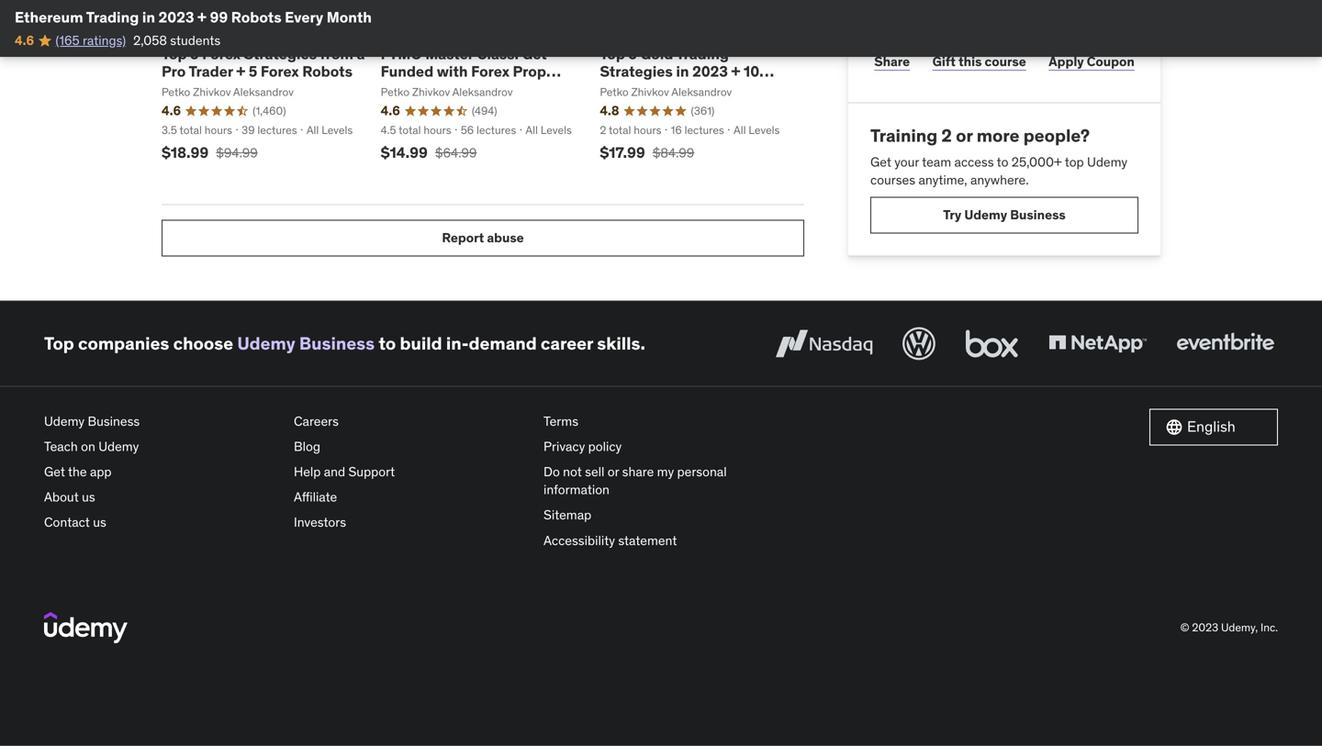 Task type: locate. For each thing, give the bounding box(es) containing it.
0 vertical spatial udemy business link
[[237, 332, 375, 354]]

zhivkov down trader
[[193, 85, 231, 99]]

levels for top 5 forex strategies from a pro trader + 5 forex robots
[[322, 123, 353, 137]]

4.6 for ftmo master class: get funded with forex prop trading firms
[[381, 103, 400, 119]]

0 vertical spatial trading
[[86, 8, 139, 27]]

39 lectures
[[242, 123, 297, 137]]

all levels for ftmo master class: get funded with forex prop trading firms
[[526, 123, 572, 137]]

get for business
[[44, 464, 65, 480]]

© 2023 udemy, inc.
[[1180, 621, 1278, 635]]

total
[[179, 123, 202, 137], [399, 123, 421, 137], [609, 123, 631, 137]]

3 hours from the left
[[634, 123, 661, 137]]

top inside the top 5 forex strategies from a pro trader + 5 forex robots petko zhivkov aleksandrov
[[162, 45, 187, 63]]

all
[[307, 123, 319, 137], [526, 123, 538, 137], [734, 123, 746, 137]]

terms
[[544, 413, 578, 430]]

us right contact
[[93, 514, 106, 531]]

3 levels from the left
[[749, 123, 780, 137]]

share
[[874, 53, 910, 70]]

2 vertical spatial 2023
[[1192, 621, 1219, 635]]

0 horizontal spatial to
[[379, 332, 396, 354]]

udemy business teach on udemy get the app about us contact us
[[44, 413, 140, 531]]

4.6 down ethereum
[[15, 32, 34, 49]]

all levels left 4.5
[[307, 123, 353, 137]]

0 vertical spatial 2023
[[158, 8, 194, 27]]

5 inside top 5 gold trading strategies in 2023 + 10 robots included
[[628, 45, 637, 63]]

petko down pro
[[162, 85, 190, 99]]

robots right 99 at the top
[[231, 8, 282, 27]]

to inside the training 2 or more people? get your team access to 25,000+ top udemy courses anytime, anywhere.
[[997, 154, 1009, 170]]

2 all from the left
[[526, 123, 538, 137]]

zhivkov inside the top 5 forex strategies from a pro trader + 5 forex robots petko zhivkov aleksandrov
[[193, 85, 231, 99]]

aleksandrov up (1,460)
[[233, 85, 294, 99]]

petko zhivkov aleksandrov down with
[[381, 85, 513, 99]]

in inside top 5 gold trading strategies in 2023 + 10 robots included
[[676, 62, 689, 81]]

more
[[977, 124, 1020, 146]]

business up on
[[88, 413, 140, 430]]

all levels right 56 lectures in the left of the page
[[526, 123, 572, 137]]

0 horizontal spatial business
[[88, 413, 140, 430]]

3 aleksandrov from the left
[[671, 85, 732, 99]]

included
[[653, 80, 715, 99]]

1 horizontal spatial trading
[[381, 80, 434, 99]]

on
[[81, 438, 95, 455]]

aleksandrov up (494)
[[452, 85, 513, 99]]

1 horizontal spatial petko zhivkov aleksandrov
[[600, 85, 732, 99]]

2023 right ©
[[1192, 621, 1219, 635]]

total for $14.99
[[399, 123, 421, 137]]

zhivkov down 'gold'
[[631, 85, 669, 99]]

0 horizontal spatial all
[[307, 123, 319, 137]]

forex down 99 at the top
[[202, 45, 241, 63]]

1 petko zhivkov aleksandrov from the left
[[381, 85, 513, 99]]

udemy inside try udemy business link
[[964, 207, 1007, 223]]

0 vertical spatial us
[[82, 489, 95, 506]]

1 total from the left
[[179, 123, 202, 137]]

1 horizontal spatial robots
[[302, 62, 353, 81]]

2 horizontal spatial robots
[[600, 80, 650, 99]]

contact us link
[[44, 510, 279, 536]]

5 right trader
[[249, 62, 257, 81]]

people?
[[1024, 124, 1090, 146]]

2 horizontal spatial petko
[[600, 85, 629, 99]]

or right the sell
[[608, 464, 619, 480]]

trading
[[86, 8, 139, 27], [676, 45, 729, 63], [381, 80, 434, 99]]

anytime,
[[919, 172, 967, 188]]

0 vertical spatial business
[[1010, 207, 1066, 223]]

+ inside the top 5 forex strategies from a pro trader + 5 forex robots petko zhivkov aleksandrov
[[236, 62, 245, 81]]

forex right with
[[471, 62, 510, 81]]

lectures for $18.99
[[257, 123, 297, 137]]

2 total from the left
[[399, 123, 421, 137]]

1460 reviews element
[[253, 104, 286, 119]]

2
[[600, 123, 606, 137], [942, 124, 952, 146]]

lectures down 494 reviews element
[[477, 123, 516, 137]]

3 all levels from the left
[[734, 123, 780, 137]]

udemy business link up get the app link
[[44, 409, 279, 434]]

forex inside ftmo master class: get funded with forex prop trading firms
[[471, 62, 510, 81]]

1 vertical spatial or
[[608, 464, 619, 480]]

to left build
[[379, 332, 396, 354]]

accessibility
[[544, 532, 615, 549]]

3 petko from the left
[[600, 85, 629, 99]]

2 all levels from the left
[[526, 123, 572, 137]]

0 horizontal spatial lectures
[[257, 123, 297, 137]]

1 horizontal spatial all levels
[[526, 123, 572, 137]]

robots inside top 5 gold trading strategies in 2023 + 10 robots included
[[600, 80, 650, 99]]

2 vertical spatial get
[[44, 464, 65, 480]]

2023 up (361)
[[692, 62, 728, 81]]

(165
[[56, 32, 80, 49]]

robots left "a"
[[302, 62, 353, 81]]

1 horizontal spatial all
[[526, 123, 538, 137]]

report abuse button
[[162, 220, 804, 256]]

top 5 forex strategies from a pro trader + 5 forex robots petko zhivkov aleksandrov
[[162, 45, 365, 99]]

sell
[[585, 464, 605, 480]]

lectures down 1460 reviews element
[[257, 123, 297, 137]]

2 petko from the left
[[381, 85, 409, 99]]

4.6 for top 5 forex strategies from a pro trader + 5 forex robots
[[162, 103, 181, 119]]

lectures down 361 reviews element
[[685, 123, 724, 137]]

lectures
[[257, 123, 297, 137], [477, 123, 516, 137], [685, 123, 724, 137]]

5 for forex
[[190, 45, 199, 63]]

investors
[[294, 514, 346, 531]]

1 horizontal spatial to
[[997, 154, 1009, 170]]

try udemy business
[[943, 207, 1066, 223]]

training
[[870, 124, 938, 146]]

0 horizontal spatial in
[[142, 8, 155, 27]]

total for $18.99
[[179, 123, 202, 137]]

$14.99
[[381, 143, 428, 162]]

teach on udemy link
[[44, 434, 279, 460]]

udemy right try
[[964, 207, 1007, 223]]

5 left 'gold'
[[628, 45, 637, 63]]

skills.
[[597, 332, 645, 354]]

try
[[943, 207, 962, 223]]

1 hours from the left
[[205, 123, 232, 137]]

2 horizontal spatial all
[[734, 123, 746, 137]]

sitemap
[[544, 507, 591, 524]]

2 down 4.8
[[600, 123, 606, 137]]

in
[[142, 8, 155, 27], [676, 62, 689, 81]]

top left trader
[[162, 45, 187, 63]]

hours up $18.99 $94.99
[[205, 123, 232, 137]]

anywhere.
[[971, 172, 1029, 188]]

1 horizontal spatial levels
[[541, 123, 572, 137]]

or inside the training 2 or more people? get your team access to 25,000+ top udemy courses anytime, anywhere.
[[956, 124, 973, 146]]

1 levels from the left
[[322, 123, 353, 137]]

trading down ftmo
[[381, 80, 434, 99]]

0 horizontal spatial petko
[[162, 85, 190, 99]]

$94.99
[[216, 144, 258, 161]]

all for ftmo master class: get funded with forex prop trading firms
[[526, 123, 538, 137]]

0 horizontal spatial total
[[179, 123, 202, 137]]

hours up $17.99 $84.99
[[634, 123, 661, 137]]

0 horizontal spatial aleksandrov
[[233, 85, 294, 99]]

your
[[895, 154, 919, 170]]

1 horizontal spatial +
[[236, 62, 245, 81]]

team
[[922, 154, 951, 170]]

3 lectures from the left
[[685, 123, 724, 137]]

2 up team
[[942, 124, 952, 146]]

get right "class:"
[[522, 45, 547, 63]]

2 horizontal spatial total
[[609, 123, 631, 137]]

2 horizontal spatial forex
[[471, 62, 510, 81]]

in right 'gold'
[[676, 62, 689, 81]]

gift
[[933, 53, 956, 70]]

4.5 total hours
[[381, 123, 451, 137]]

0 horizontal spatial petko zhivkov aleksandrov
[[381, 85, 513, 99]]

0 horizontal spatial forex
[[202, 45, 241, 63]]

2 horizontal spatial all levels
[[734, 123, 780, 137]]

0 vertical spatial get
[[522, 45, 547, 63]]

gift this course link
[[929, 43, 1030, 80]]

careers blog help and support affiliate investors
[[294, 413, 395, 531]]

2023
[[158, 8, 194, 27], [692, 62, 728, 81], [1192, 621, 1219, 635]]

or up access at the right of page
[[956, 124, 973, 146]]

2 hours from the left
[[424, 123, 451, 137]]

not
[[563, 464, 582, 480]]

0 horizontal spatial strategies
[[244, 45, 317, 63]]

total down 4.8
[[609, 123, 631, 137]]

2 horizontal spatial +
[[731, 62, 740, 81]]

(361)
[[691, 104, 715, 118]]

levels for top 5 gold trading strategies in 2023 + 10 robots included
[[749, 123, 780, 137]]

0 horizontal spatial robots
[[231, 8, 282, 27]]

volkswagen image
[[899, 323, 939, 364]]

eventbrite image
[[1173, 323, 1278, 364]]

zhivkov down with
[[412, 85, 450, 99]]

+ right trader
[[236, 62, 245, 81]]

ftmo
[[381, 45, 422, 63]]

business inside udemy business teach on udemy get the app about us contact us
[[88, 413, 140, 430]]

1 horizontal spatial 2023
[[692, 62, 728, 81]]

hours up $14.99 $64.99
[[424, 123, 451, 137]]

companies
[[78, 332, 169, 354]]

1 horizontal spatial petko
[[381, 85, 409, 99]]

0 horizontal spatial trading
[[86, 8, 139, 27]]

gift this course
[[933, 53, 1026, 70]]

3 zhivkov from the left
[[631, 85, 669, 99]]

5 right pro
[[190, 45, 199, 63]]

4.6 up 4.5
[[381, 103, 400, 119]]

0 horizontal spatial 5
[[190, 45, 199, 63]]

petko zhivkov aleksandrov down 'gold'
[[600, 85, 732, 99]]

business down anywhere.
[[1010, 207, 1066, 223]]

1 aleksandrov from the left
[[233, 85, 294, 99]]

2 horizontal spatial 2023
[[1192, 621, 1219, 635]]

levels down prop
[[541, 123, 572, 137]]

2023 up the 2,058 students
[[158, 8, 194, 27]]

hours
[[205, 123, 232, 137], [424, 123, 451, 137], [634, 123, 661, 137]]

all right 39 lectures
[[307, 123, 319, 137]]

investors link
[[294, 510, 529, 536]]

all right 56 lectures in the left of the page
[[526, 123, 538, 137]]

1 all from the left
[[307, 123, 319, 137]]

aleksandrov for ftmo master class: get funded with forex prop trading firms
[[452, 85, 513, 99]]

get inside udemy business teach on udemy get the app about us contact us
[[44, 464, 65, 480]]

in up 2,058
[[142, 8, 155, 27]]

0 vertical spatial to
[[997, 154, 1009, 170]]

2 vertical spatial trading
[[381, 80, 434, 99]]

1 horizontal spatial forex
[[261, 62, 299, 81]]

nasdaq image
[[771, 323, 877, 364]]

robots up 4.8
[[600, 80, 650, 99]]

petko zhivkov aleksandrov
[[381, 85, 513, 99], [600, 85, 732, 99]]

1 horizontal spatial hours
[[424, 123, 451, 137]]

0 horizontal spatial 4.6
[[15, 32, 34, 49]]

2 horizontal spatial aleksandrov
[[671, 85, 732, 99]]

get left the
[[44, 464, 65, 480]]

16 lectures
[[671, 123, 724, 137]]

levels left 4.5
[[322, 123, 353, 137]]

udemy business link
[[237, 332, 375, 354], [44, 409, 279, 434]]

1 petko from the left
[[162, 85, 190, 99]]

levels down 10 on the top of page
[[749, 123, 780, 137]]

2 horizontal spatial 5
[[628, 45, 637, 63]]

strategies up 4.8
[[600, 62, 673, 81]]

get inside ftmo master class: get funded with forex prop trading firms
[[522, 45, 547, 63]]

udemy up teach
[[44, 413, 85, 430]]

blog link
[[294, 434, 529, 460]]

2 petko zhivkov aleksandrov from the left
[[600, 85, 732, 99]]

2 zhivkov from the left
[[412, 85, 450, 99]]

2 vertical spatial business
[[88, 413, 140, 430]]

gold
[[640, 45, 673, 63]]

3 total from the left
[[609, 123, 631, 137]]

1 vertical spatial business
[[299, 332, 375, 354]]

top left companies
[[44, 332, 74, 354]]

0 vertical spatial or
[[956, 124, 973, 146]]

2 lectures from the left
[[477, 123, 516, 137]]

2 horizontal spatial lectures
[[685, 123, 724, 137]]

udemy right on
[[98, 438, 139, 455]]

petko down funded
[[381, 85, 409, 99]]

1 horizontal spatial zhivkov
[[412, 85, 450, 99]]

1 horizontal spatial get
[[522, 45, 547, 63]]

help and support link
[[294, 460, 529, 485]]

1 horizontal spatial business
[[299, 332, 375, 354]]

us
[[82, 489, 95, 506], [93, 514, 106, 531]]

aleksandrov
[[233, 85, 294, 99], [452, 85, 513, 99], [671, 85, 732, 99]]

0 horizontal spatial or
[[608, 464, 619, 480]]

1 horizontal spatial 4.6
[[162, 103, 181, 119]]

2 aleksandrov from the left
[[452, 85, 513, 99]]

2 horizontal spatial 4.6
[[381, 103, 400, 119]]

1 horizontal spatial in
[[676, 62, 689, 81]]

1 horizontal spatial total
[[399, 123, 421, 137]]

10
[[744, 62, 759, 81]]

top
[[162, 45, 187, 63], [600, 45, 625, 63], [44, 332, 74, 354]]

$17.99 $84.99
[[600, 143, 694, 162]]

access
[[954, 154, 994, 170]]

361 reviews element
[[691, 104, 715, 119]]

3 all from the left
[[734, 123, 746, 137]]

zhivkov for top 5 gold trading strategies in 2023 + 10 robots included
[[631, 85, 669, 99]]

1 horizontal spatial top
[[162, 45, 187, 63]]

1 horizontal spatial strategies
[[600, 62, 673, 81]]

1 horizontal spatial or
[[956, 124, 973, 146]]

0 horizontal spatial levels
[[322, 123, 353, 137]]

4.8
[[600, 103, 619, 119]]

trading up ratings)
[[86, 8, 139, 27]]

us right 'about'
[[82, 489, 95, 506]]

0 horizontal spatial top
[[44, 332, 74, 354]]

1 zhivkov from the left
[[193, 85, 231, 99]]

accessibility statement link
[[544, 528, 779, 554]]

to up anywhere.
[[997, 154, 1009, 170]]

(494)
[[472, 104, 497, 118]]

get inside the training 2 or more people? get your team access to 25,000+ top udemy courses anytime, anywhere.
[[870, 154, 891, 170]]

business up careers on the left bottom
[[299, 332, 375, 354]]

+ left 99 at the top
[[197, 8, 207, 27]]

1 horizontal spatial lectures
[[477, 123, 516, 137]]

0 horizontal spatial 2
[[600, 123, 606, 137]]

privacy
[[544, 438, 585, 455]]

1 horizontal spatial 2
[[942, 124, 952, 146]]

16
[[671, 123, 682, 137]]

494 reviews element
[[472, 104, 497, 119]]

4.6 up 3.5
[[162, 103, 181, 119]]

my
[[657, 464, 674, 480]]

robots inside the top 5 forex strategies from a pro trader + 5 forex robots petko zhivkov aleksandrov
[[302, 62, 353, 81]]

2 horizontal spatial get
[[870, 154, 891, 170]]

2,058
[[133, 32, 167, 49]]

1 vertical spatial get
[[870, 154, 891, 170]]

0 vertical spatial in
[[142, 8, 155, 27]]

1 vertical spatial 2023
[[692, 62, 728, 81]]

+ left 10 on the top of page
[[731, 62, 740, 81]]

top inside top 5 gold trading strategies in 2023 + 10 robots included
[[600, 45, 625, 63]]

all right 16 lectures
[[734, 123, 746, 137]]

total right 3.5
[[179, 123, 202, 137]]

1 lectures from the left
[[257, 123, 297, 137]]

terms privacy policy do not sell or share my personal information sitemap accessibility statement
[[544, 413, 727, 549]]

top left 'gold'
[[600, 45, 625, 63]]

aleksandrov up (361)
[[671, 85, 732, 99]]

every
[[285, 8, 323, 27]]

ratings)
[[83, 32, 126, 49]]

udemy right top
[[1087, 154, 1128, 170]]

top for top 5 gold trading strategies in 2023 + 10 robots included
[[600, 45, 625, 63]]

ethereum trading in 2023 + 99 robots every month
[[15, 8, 372, 27]]

2 horizontal spatial levels
[[749, 123, 780, 137]]

udemy right choose
[[237, 332, 295, 354]]

1 vertical spatial us
[[93, 514, 106, 531]]

robots
[[231, 8, 282, 27], [302, 62, 353, 81], [600, 80, 650, 99]]

report abuse
[[442, 229, 524, 246]]

strategies down 'every' on the left of the page
[[244, 45, 317, 63]]

blog
[[294, 438, 320, 455]]

all for top 5 forex strategies from a pro trader + 5 forex robots
[[307, 123, 319, 137]]

0 horizontal spatial get
[[44, 464, 65, 480]]

top companies choose udemy business to build in-demand career skills.
[[44, 332, 645, 354]]

top 5 gold trading strategies in 2023 + 10 robots included
[[600, 45, 759, 99]]

0 horizontal spatial zhivkov
[[193, 85, 231, 99]]

1 vertical spatial in
[[676, 62, 689, 81]]

0 horizontal spatial hours
[[205, 123, 232, 137]]

2 horizontal spatial hours
[[634, 123, 661, 137]]

udemy business link up careers on the left bottom
[[237, 332, 375, 354]]

all levels down 10 on the top of page
[[734, 123, 780, 137]]

get up courses
[[870, 154, 891, 170]]

app
[[90, 464, 112, 480]]

2 horizontal spatial zhivkov
[[631, 85, 669, 99]]

petko up 4.8
[[600, 85, 629, 99]]

top
[[1065, 154, 1084, 170]]

forex up (1,460)
[[261, 62, 299, 81]]

trading up included
[[676, 45, 729, 63]]

small image
[[1165, 418, 1184, 436]]

2 horizontal spatial top
[[600, 45, 625, 63]]

0 horizontal spatial all levels
[[307, 123, 353, 137]]

1 vertical spatial trading
[[676, 45, 729, 63]]

demand
[[469, 332, 537, 354]]

2 levels from the left
[[541, 123, 572, 137]]

1 horizontal spatial aleksandrov
[[452, 85, 513, 99]]

2 horizontal spatial trading
[[676, 45, 729, 63]]

1 all levels from the left
[[307, 123, 353, 137]]

total right 4.5
[[399, 123, 421, 137]]



Task type: describe. For each thing, give the bounding box(es) containing it.
petko for ftmo master class: get funded with forex prop trading firms
[[381, 85, 409, 99]]

$17.99
[[600, 143, 645, 162]]

2 total hours
[[600, 123, 661, 137]]

top for top companies choose udemy business to build in-demand career skills.
[[44, 332, 74, 354]]

month
[[327, 8, 372, 27]]

about
[[44, 489, 79, 506]]

help
[[294, 464, 321, 480]]

1 vertical spatial to
[[379, 332, 396, 354]]

do
[[544, 464, 560, 480]]

support
[[348, 464, 395, 480]]

affiliate link
[[294, 485, 529, 510]]

udemy inside the training 2 or more people? get your team access to 25,000+ top udemy courses anytime, anywhere.
[[1087, 154, 1128, 170]]

get the app link
[[44, 460, 279, 485]]

from
[[320, 45, 353, 63]]

statement
[[618, 532, 677, 549]]

petko inside the top 5 forex strategies from a pro trader + 5 forex robots petko zhivkov aleksandrov
[[162, 85, 190, 99]]

course
[[985, 53, 1026, 70]]

inc.
[[1261, 621, 1278, 635]]

students
[[170, 32, 221, 49]]

2 inside the training 2 or more people? get your team access to 25,000+ top udemy courses anytime, anywhere.
[[942, 124, 952, 146]]

or inside terms privacy policy do not sell or share my personal information sitemap accessibility statement
[[608, 464, 619, 480]]

(1,460)
[[253, 104, 286, 118]]

hours for $18.99
[[205, 123, 232, 137]]

coupon
[[1087, 53, 1135, 70]]

udemy,
[[1221, 621, 1258, 635]]

training 2 or more people? get your team access to 25,000+ top udemy courses anytime, anywhere.
[[870, 124, 1128, 188]]

petko zhivkov aleksandrov for robots
[[600, 85, 732, 99]]

lectures for $17.99
[[685, 123, 724, 137]]

abuse
[[487, 229, 524, 246]]

firms
[[437, 80, 476, 99]]

report
[[442, 229, 484, 246]]

ftmo master class: get funded with forex prop trading firms link
[[381, 45, 561, 99]]

apply coupon
[[1049, 53, 1135, 70]]

aleksandrov for top 5 gold trading strategies in 2023 + 10 robots included
[[671, 85, 732, 99]]

ethereum
[[15, 8, 83, 27]]

udemy image
[[44, 612, 128, 644]]

total for $17.99
[[609, 123, 631, 137]]

39
[[242, 123, 255, 137]]

this
[[959, 53, 982, 70]]

3.5
[[162, 123, 177, 137]]

2023 inside top 5 gold trading strategies in 2023 + 10 robots included
[[692, 62, 728, 81]]

sitemap link
[[544, 503, 779, 528]]

5 for gold
[[628, 45, 637, 63]]

0 horizontal spatial +
[[197, 8, 207, 27]]

in-
[[446, 332, 469, 354]]

1 horizontal spatial 5
[[249, 62, 257, 81]]

(165 ratings)
[[56, 32, 126, 49]]

pro
[[162, 62, 186, 81]]

petko zhivkov aleksandrov for firms
[[381, 85, 513, 99]]

lectures for $14.99
[[477, 123, 516, 137]]

$14.99 $64.99
[[381, 143, 477, 162]]

top for top 5 forex strategies from a pro trader + 5 forex robots petko zhivkov aleksandrov
[[162, 45, 187, 63]]

netapp image
[[1045, 323, 1150, 364]]

build
[[400, 332, 442, 354]]

careers link
[[294, 409, 529, 434]]

25,000+
[[1012, 154, 1062, 170]]

+ inside top 5 gold trading strategies in 2023 + 10 robots included
[[731, 62, 740, 81]]

2,058 students
[[133, 32, 221, 49]]

affiliate
[[294, 489, 337, 506]]

3.5 total hours
[[162, 123, 232, 137]]

all levels for top 5 forex strategies from a pro trader + 5 forex robots
[[307, 123, 353, 137]]

personal
[[677, 464, 727, 480]]

levels for ftmo master class: get funded with forex prop trading firms
[[541, 123, 572, 137]]

petko for top 5 gold trading strategies in 2023 + 10 robots included
[[600, 85, 629, 99]]

trading inside top 5 gold trading strategies in 2023 + 10 robots included
[[676, 45, 729, 63]]

0 horizontal spatial 2023
[[158, 8, 194, 27]]

career
[[541, 332, 593, 354]]

share button
[[870, 43, 914, 80]]

choose
[[173, 332, 233, 354]]

do not sell or share my personal information button
[[544, 460, 779, 503]]

box image
[[961, 323, 1023, 364]]

contact
[[44, 514, 90, 531]]

funded
[[381, 62, 434, 81]]

$18.99 $94.99
[[162, 143, 258, 162]]

english button
[[1150, 409, 1278, 446]]

aleksandrov inside the top 5 forex strategies from a pro trader + 5 forex robots petko zhivkov aleksandrov
[[233, 85, 294, 99]]

all for top 5 gold trading strategies in 2023 + 10 robots included
[[734, 123, 746, 137]]

share
[[622, 464, 654, 480]]

hours for $17.99
[[634, 123, 661, 137]]

get for 2
[[870, 154, 891, 170]]

$64.99
[[435, 144, 477, 161]]

about us link
[[44, 485, 279, 510]]

and
[[324, 464, 345, 480]]

courses
[[870, 172, 915, 188]]

top 5 forex strategies from a pro trader + 5 forex robots link
[[162, 45, 365, 81]]

1 vertical spatial udemy business link
[[44, 409, 279, 434]]

trading inside ftmo master class: get funded with forex prop trading firms
[[381, 80, 434, 99]]

2 horizontal spatial business
[[1010, 207, 1066, 223]]

zhivkov for ftmo master class: get funded with forex prop trading firms
[[412, 85, 450, 99]]

information
[[544, 482, 610, 498]]

trader
[[189, 62, 233, 81]]

policy
[[588, 438, 622, 455]]

a
[[357, 45, 365, 63]]

the
[[68, 464, 87, 480]]

all levels for top 5 gold trading strategies in 2023 + 10 robots included
[[734, 123, 780, 137]]

©
[[1180, 621, 1190, 635]]

4.5
[[381, 123, 396, 137]]

56 lectures
[[461, 123, 516, 137]]

top 5 gold trading strategies in 2023 + 10 robots included link
[[600, 45, 774, 99]]

strategies inside top 5 gold trading strategies in 2023 + 10 robots included
[[600, 62, 673, 81]]

strategies inside the top 5 forex strategies from a pro trader + 5 forex robots petko zhivkov aleksandrov
[[244, 45, 317, 63]]

99
[[210, 8, 228, 27]]

hours for $14.99
[[424, 123, 451, 137]]



Task type: vqa. For each thing, say whether or not it's contained in the screenshot.
the ©
yes



